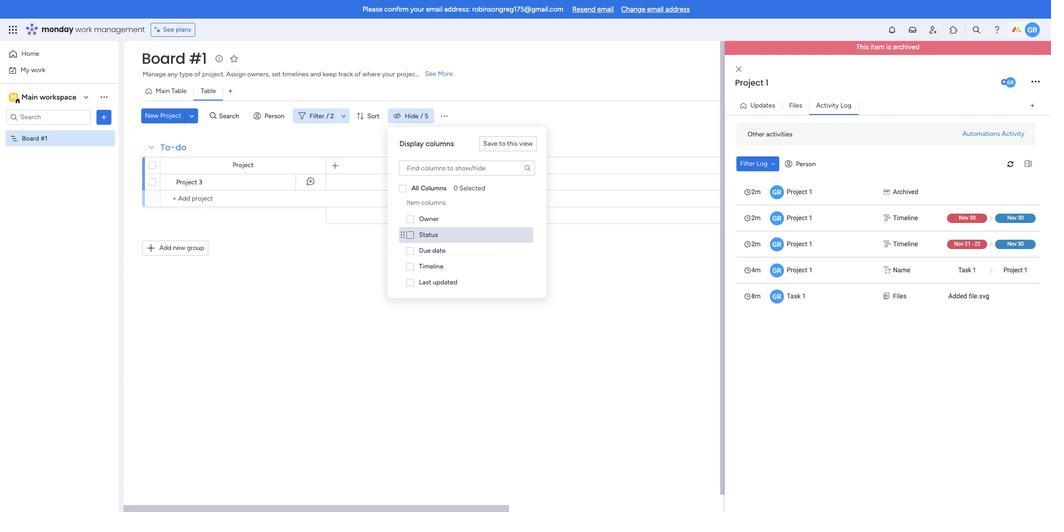 Task type: describe. For each thing, give the bounding box(es) containing it.
0 horizontal spatial your
[[382, 70, 395, 78]]

filter / 2
[[310, 112, 334, 120]]

see for see more
[[425, 70, 436, 78]]

dapulse timeline column image for nov 30
[[884, 213, 891, 223]]

-
[[972, 241, 973, 248]]

see plans button
[[150, 23, 195, 37]]

keep
[[323, 70, 337, 78]]

last updated
[[419, 279, 457, 287]]

automations activity button
[[959, 127, 1028, 142]]

due
[[419, 247, 431, 255]]

selected
[[459, 185, 485, 193]]

workspace image
[[9, 92, 18, 102]]

invite members image
[[929, 25, 938, 34]]

activity log
[[816, 102, 852, 110]]

address:
[[444, 5, 470, 14]]

confirm
[[384, 5, 409, 14]]

due date
[[419, 247, 446, 255]]

notifications image
[[888, 25, 897, 34]]

workspace
[[40, 93, 76, 101]]

item
[[871, 43, 885, 51]]

track
[[338, 70, 353, 78]]

please confirm your email address: robinsongreg175@gmail.com
[[363, 5, 563, 14]]

project 3
[[176, 179, 202, 186]]

search everything image
[[972, 25, 981, 34]]

v2 file column image
[[884, 292, 889, 302]]

activity log button
[[809, 98, 859, 113]]

management
[[94, 24, 145, 35]]

0 vertical spatial person button
[[250, 109, 290, 124]]

table button
[[194, 84, 223, 99]]

export to excel image
[[1021, 161, 1036, 168]]

filter log
[[740, 160, 768, 168]]

project
[[397, 70, 418, 78]]

other activities
[[748, 130, 793, 138]]

status
[[419, 231, 438, 239]]

plans
[[176, 26, 191, 34]]

2 vertical spatial timeline
[[419, 263, 443, 271]]

email for resend email
[[597, 5, 614, 14]]

workspace options image
[[99, 92, 109, 102]]

2m for nov 21 - 22
[[751, 241, 761, 248]]

dapulse text column image
[[884, 266, 891, 275]]

set
[[272, 70, 281, 78]]

stands.
[[420, 70, 440, 78]]

added
[[948, 293, 967, 300]]

8m
[[751, 293, 761, 300]]

greg robinson image
[[1025, 22, 1040, 37]]

0 vertical spatial board
[[142, 48, 185, 69]]

see more link
[[424, 69, 454, 79]]

work for monday
[[75, 24, 92, 35]]

main table button
[[141, 84, 194, 99]]

item
[[406, 199, 420, 207]]

workspace selection element
[[9, 92, 78, 104]]

main workspace
[[21, 93, 76, 101]]

add view image
[[1031, 102, 1034, 109]]

activity inside button
[[816, 102, 839, 110]]

1 table from the left
[[171, 87, 187, 95]]

dapulse timeline column image for nov 21 - 22
[[884, 240, 891, 249]]

columns for item columns
[[421, 199, 446, 207]]

project.
[[202, 70, 225, 78]]

dapulse addbtn image
[[1001, 79, 1007, 85]]

project 1 inside field
[[735, 77, 769, 88]]

new
[[173, 244, 185, 252]]

dapulse drag 2 image
[[726, 267, 729, 277]]

all columns
[[412, 185, 447, 193]]

do
[[175, 142, 187, 153]]

columns
[[421, 185, 447, 193]]

options image
[[99, 113, 109, 122]]

1 inside field
[[766, 77, 769, 88]]

archived
[[893, 188, 918, 196]]

to
[[499, 140, 505, 148]]

0 vertical spatial board #1
[[142, 48, 207, 69]]

list box containing 2m
[[737, 179, 1040, 310]]

30 for nov 30
[[1018, 215, 1024, 221]]

owner
[[419, 215, 439, 223]]

this
[[507, 140, 518, 148]]

board #1 list box
[[0, 129, 119, 272]]

1 of from the left
[[194, 70, 201, 78]]

other
[[748, 130, 765, 138]]

please
[[363, 5, 383, 14]]

arrow down image
[[338, 110, 349, 122]]

filter for filter / 2
[[310, 112, 324, 120]]

4m
[[751, 267, 761, 274]]

show board description image
[[213, 54, 225, 63]]

5
[[425, 112, 428, 120]]

0 horizontal spatial task 1
[[787, 293, 806, 300]]

updates button
[[736, 98, 782, 113]]

view
[[519, 140, 533, 148]]

22
[[974, 241, 980, 248]]

owners,
[[247, 70, 270, 78]]

0 selected
[[454, 185, 485, 193]]

all
[[412, 185, 419, 193]]

this
[[856, 43, 869, 51]]

help image
[[992, 25, 1002, 34]]

To-do field
[[158, 142, 189, 154]]

1 horizontal spatial person
[[796, 160, 816, 168]]

inbox image
[[908, 25, 917, 34]]

activities
[[766, 130, 793, 138]]

+ Add project text field
[[165, 193, 322, 205]]

any
[[167, 70, 178, 78]]

project inside field
[[735, 77, 764, 88]]

2 table from the left
[[201, 87, 216, 95]]

save
[[483, 140, 498, 148]]

30 for nov 21 - 22
[[1018, 241, 1024, 248]]

automations activity
[[963, 130, 1025, 138]]

sort
[[367, 112, 380, 120]]

1 horizontal spatial your
[[410, 5, 424, 14]]

hide
[[405, 112, 419, 120]]

home
[[21, 50, 39, 58]]

0
[[454, 185, 458, 193]]

assign
[[226, 70, 246, 78]]

add new group button
[[142, 241, 208, 256]]

2 of from the left
[[355, 70, 361, 78]]



Task type: locate. For each thing, give the bounding box(es) containing it.
see inside button
[[163, 26, 174, 34]]

updated
[[433, 279, 457, 287]]

work right monday
[[75, 24, 92, 35]]

updates
[[750, 102, 775, 110]]

1 horizontal spatial task
[[958, 267, 971, 274]]

timeline for nov 30
[[893, 214, 918, 222]]

1 vertical spatial 2m
[[751, 214, 761, 222]]

0 vertical spatial log
[[841, 102, 852, 110]]

0 vertical spatial task
[[958, 267, 971, 274]]

task 1 right 8m
[[787, 293, 806, 300]]

work right 'my'
[[31, 66, 45, 74]]

None search field
[[395, 153, 539, 176]]

resend email link
[[572, 5, 614, 14]]

drag anchor 3 image
[[401, 230, 405, 241]]

1 vertical spatial filter
[[740, 160, 755, 168]]

m
[[11, 93, 16, 101]]

see left plans
[[163, 26, 174, 34]]

main for main table
[[156, 87, 170, 95]]

2 2m from the top
[[751, 214, 761, 222]]

board #1
[[142, 48, 207, 69], [22, 134, 47, 142]]

files right updates
[[789, 102, 802, 110]]

nov 21 - 22
[[954, 241, 980, 248]]

dapulse timeline column image up dapulse text column 'image'
[[884, 240, 891, 249]]

v2 search image
[[210, 111, 217, 121]]

filter inside filter log button
[[740, 160, 755, 168]]

0 horizontal spatial work
[[31, 66, 45, 74]]

files right v2 file column icon
[[893, 293, 907, 300]]

3
[[199, 179, 202, 186]]

file.svg
[[969, 293, 989, 300]]

add
[[159, 244, 171, 252]]

2 vertical spatial 2m
[[751, 241, 761, 248]]

0 horizontal spatial log
[[757, 160, 768, 168]]

main table
[[156, 87, 187, 95]]

0 horizontal spatial board #1
[[22, 134, 47, 142]]

0 vertical spatial work
[[75, 24, 92, 35]]

work inside button
[[31, 66, 45, 74]]

filter
[[310, 112, 324, 120], [740, 160, 755, 168]]

see for see plans
[[163, 26, 174, 34]]

automations
[[963, 130, 1000, 138]]

your
[[410, 5, 424, 14], [382, 70, 395, 78]]

to-do
[[160, 142, 187, 153]]

0 horizontal spatial of
[[194, 70, 201, 78]]

work for my
[[31, 66, 45, 74]]

Search field
[[217, 110, 245, 123]]

#1
[[189, 48, 207, 69], [41, 134, 47, 142]]

1 vertical spatial see
[[425, 70, 436, 78]]

my
[[21, 66, 29, 74]]

select product image
[[8, 25, 18, 34]]

filter down other
[[740, 160, 755, 168]]

0 vertical spatial timeline
[[893, 214, 918, 222]]

address
[[665, 5, 690, 14]]

3 2m from the top
[[751, 241, 761, 248]]

0 vertical spatial person
[[265, 112, 285, 120]]

new project button
[[141, 109, 185, 124]]

board #1 up any at the left of the page
[[142, 48, 207, 69]]

1 horizontal spatial person button
[[781, 157, 822, 172]]

2
[[330, 112, 334, 120]]

0 horizontal spatial angle down image
[[190, 113, 194, 120]]

type
[[179, 70, 193, 78]]

log inside button
[[841, 102, 852, 110]]

more
[[438, 70, 453, 78]]

columns down the menu 'icon'
[[426, 139, 454, 148]]

1 vertical spatial board
[[22, 134, 39, 142]]

timeline down archived
[[893, 214, 918, 222]]

filter left 2
[[310, 112, 324, 120]]

0 horizontal spatial main
[[21, 93, 38, 101]]

project inside button
[[160, 112, 181, 120]]

is
[[886, 43, 891, 51]]

21
[[965, 241, 971, 248]]

1 horizontal spatial see
[[425, 70, 436, 78]]

2m
[[751, 188, 761, 196], [751, 214, 761, 222], [751, 241, 761, 248]]

timeline for nov 21 - 22
[[893, 241, 918, 248]]

1 horizontal spatial board #1
[[142, 48, 207, 69]]

timelines
[[282, 70, 309, 78]]

change email address
[[621, 5, 690, 14]]

my work
[[21, 66, 45, 74]]

filter for filter log
[[740, 160, 755, 168]]

board inside list box
[[22, 134, 39, 142]]

add to favorites image
[[229, 54, 239, 63]]

0 horizontal spatial person
[[265, 112, 285, 120]]

email right resend
[[597, 5, 614, 14]]

1 vertical spatial person
[[796, 160, 816, 168]]

1 / from the left
[[326, 112, 329, 120]]

robinsongreg175@gmail.com
[[472, 5, 563, 14]]

2 / from the left
[[420, 112, 423, 120]]

1 vertical spatial person button
[[781, 157, 822, 172]]

1 vertical spatial files
[[893, 293, 907, 300]]

board down "search in workspace" field
[[22, 134, 39, 142]]

1 horizontal spatial /
[[420, 112, 423, 120]]

search image
[[524, 165, 531, 172]]

angle down image inside filter log button
[[771, 161, 775, 167]]

task right 8m
[[787, 293, 801, 300]]

/ left 5
[[420, 112, 423, 120]]

add new group
[[159, 244, 204, 252]]

1 horizontal spatial board
[[142, 48, 185, 69]]

1 dapulse timeline column image from the top
[[884, 213, 891, 223]]

1 horizontal spatial email
[[597, 5, 614, 14]]

1 horizontal spatial files
[[893, 293, 907, 300]]

1 vertical spatial task
[[787, 293, 801, 300]]

log down project 1 field
[[841, 102, 852, 110]]

resend
[[572, 5, 596, 14]]

/ left 2
[[326, 112, 329, 120]]

activity inside button
[[1002, 130, 1025, 138]]

main inside button
[[156, 87, 170, 95]]

my work button
[[6, 63, 100, 78]]

main
[[156, 87, 170, 95], [21, 93, 38, 101]]

#1 down "search in workspace" field
[[41, 134, 47, 142]]

0 vertical spatial 2m
[[751, 188, 761, 196]]

monday work management
[[41, 24, 145, 35]]

activity right files button
[[816, 102, 839, 110]]

activity up refresh icon on the top right of page
[[1002, 130, 1025, 138]]

1 vertical spatial dapulse timeline column image
[[884, 240, 891, 249]]

1 horizontal spatial filter
[[740, 160, 755, 168]]

/
[[326, 112, 329, 120], [420, 112, 423, 120]]

2 email from the left
[[597, 5, 614, 14]]

files
[[789, 102, 802, 110], [893, 293, 907, 300]]

2 horizontal spatial email
[[647, 5, 664, 14]]

save to this view button
[[479, 137, 537, 151]]

0 vertical spatial #1
[[189, 48, 207, 69]]

2 dapulse timeline column image from the top
[[884, 240, 891, 249]]

of right track
[[355, 70, 361, 78]]

Search in workspace field
[[20, 112, 78, 123]]

main for main workspace
[[21, 93, 38, 101]]

0 vertical spatial filter
[[310, 112, 324, 120]]

new project
[[145, 112, 181, 120]]

0 vertical spatial files
[[789, 102, 802, 110]]

this item is archived
[[856, 43, 920, 51]]

0 horizontal spatial email
[[426, 5, 442, 14]]

0 horizontal spatial activity
[[816, 102, 839, 110]]

columns
[[426, 139, 454, 148], [421, 199, 446, 207]]

angle down image
[[190, 113, 194, 120], [771, 161, 775, 167]]

email for change email address
[[647, 5, 664, 14]]

apps image
[[949, 25, 958, 34]]

angle down image left v2 search icon
[[190, 113, 194, 120]]

sort button
[[352, 109, 385, 124]]

task down nov 21 - 22 on the top right of page
[[958, 267, 971, 274]]

dapulse archive o image
[[884, 188, 890, 196]]

main right workspace icon
[[21, 93, 38, 101]]

0 vertical spatial angle down image
[[190, 113, 194, 120]]

see
[[163, 26, 174, 34], [425, 70, 436, 78]]

Project 1 field
[[733, 77, 999, 89]]

table down project.
[[201, 87, 216, 95]]

archived
[[893, 43, 920, 51]]

home button
[[6, 47, 100, 62]]

to-
[[160, 142, 175, 153]]

1 vertical spatial timeline
[[893, 241, 918, 248]]

Board #1 field
[[139, 48, 209, 69]]

1
[[766, 77, 769, 88], [809, 188, 813, 196], [809, 214, 813, 222], [809, 241, 813, 248], [809, 267, 813, 274], [973, 267, 976, 274], [1024, 267, 1028, 274], [802, 293, 806, 300]]

1 vertical spatial log
[[757, 160, 768, 168]]

add view image
[[229, 88, 232, 95]]

main down manage
[[156, 87, 170, 95]]

/ for 2
[[326, 112, 329, 120]]

board up any at the left of the page
[[142, 48, 185, 69]]

1 vertical spatial activity
[[1002, 130, 1025, 138]]

email left address:
[[426, 5, 442, 14]]

2m for nov 30
[[751, 214, 761, 222]]

3 email from the left
[[647, 5, 664, 14]]

person button right search field
[[250, 109, 290, 124]]

0 horizontal spatial files
[[789, 102, 802, 110]]

nov 30 for nov 30
[[1007, 215, 1024, 221]]

30
[[970, 215, 976, 221], [1018, 215, 1024, 221], [1018, 241, 1024, 248]]

person
[[265, 112, 285, 120], [796, 160, 816, 168]]

project 1
[[735, 77, 769, 88], [787, 188, 813, 196], [787, 214, 813, 222], [787, 241, 813, 248], [787, 267, 813, 274], [1004, 267, 1028, 274]]

angle down image right filter log
[[771, 161, 775, 167]]

0 horizontal spatial person button
[[250, 109, 290, 124]]

dapulse timeline column image
[[884, 213, 891, 223], [884, 240, 891, 249]]

change email address link
[[621, 5, 690, 14]]

display
[[399, 139, 424, 148]]

table
[[171, 87, 187, 95], [201, 87, 216, 95]]

close image
[[736, 66, 742, 73]]

columns for display columns
[[426, 139, 454, 148]]

0 horizontal spatial table
[[171, 87, 187, 95]]

and
[[310, 70, 321, 78]]

display columns
[[399, 139, 454, 148]]

table down any at the left of the page
[[171, 87, 187, 95]]

manage any type of project. assign owners, set timelines and keep track of where your project stands.
[[143, 70, 440, 78]]

last
[[419, 279, 431, 287]]

timeline down due date
[[419, 263, 443, 271]]

list box
[[737, 179, 1040, 310]]

1 2m from the top
[[751, 188, 761, 196]]

main inside the workspace selection element
[[21, 93, 38, 101]]

hide / 5
[[405, 112, 428, 120]]

greg robinson image
[[1005, 76, 1017, 88]]

Find columns to show/hide search field
[[399, 161, 535, 176]]

board #1 inside list box
[[22, 134, 47, 142]]

1 horizontal spatial angle down image
[[771, 161, 775, 167]]

0 vertical spatial dapulse timeline column image
[[884, 213, 891, 223]]

#1 up the type
[[189, 48, 207, 69]]

filter log button
[[737, 157, 779, 172]]

#1 inside list box
[[41, 134, 47, 142]]

added file.svg
[[948, 293, 989, 300]]

1 horizontal spatial main
[[156, 87, 170, 95]]

1 horizontal spatial of
[[355, 70, 361, 78]]

1 vertical spatial angle down image
[[771, 161, 775, 167]]

1 vertical spatial #1
[[41, 134, 47, 142]]

dapulse timeline column image down dapulse archive o 'icon'
[[884, 213, 891, 223]]

0 vertical spatial columns
[[426, 139, 454, 148]]

files inside button
[[789, 102, 802, 110]]

1 vertical spatial board #1
[[22, 134, 47, 142]]

see plans
[[163, 26, 191, 34]]

columns down "columns"
[[421, 199, 446, 207]]

files button
[[782, 98, 809, 113]]

person button down activities
[[781, 157, 822, 172]]

email right change
[[647, 5, 664, 14]]

manage
[[143, 70, 166, 78]]

task 1 down nov 21 - 22 on the top right of page
[[958, 267, 976, 274]]

1 email from the left
[[426, 5, 442, 14]]

1 vertical spatial task 1
[[787, 293, 806, 300]]

0 horizontal spatial /
[[326, 112, 329, 120]]

board
[[142, 48, 185, 69], [22, 134, 39, 142]]

nov 30 for nov 21 - 22
[[1007, 241, 1024, 248]]

log
[[841, 102, 852, 110], [757, 160, 768, 168]]

change
[[621, 5, 646, 14]]

your right confirm
[[410, 5, 424, 14]]

1 vertical spatial work
[[31, 66, 45, 74]]

group
[[187, 244, 204, 252]]

timeline up name
[[893, 241, 918, 248]]

0 horizontal spatial task
[[787, 293, 801, 300]]

0 horizontal spatial see
[[163, 26, 174, 34]]

0 vertical spatial your
[[410, 5, 424, 14]]

options image
[[1032, 76, 1040, 89]]

nov
[[959, 215, 968, 221], [1007, 215, 1017, 221], [954, 241, 963, 248], [1007, 241, 1017, 248]]

menu image
[[440, 111, 449, 121]]

log down other
[[757, 160, 768, 168]]

resend email
[[572, 5, 614, 14]]

1 horizontal spatial table
[[201, 87, 216, 95]]

activity
[[816, 102, 839, 110], [1002, 130, 1025, 138]]

1 vertical spatial columns
[[421, 199, 446, 207]]

1 horizontal spatial log
[[841, 102, 852, 110]]

/ for 5
[[420, 112, 423, 120]]

your right where
[[382, 70, 395, 78]]

0 horizontal spatial #1
[[41, 134, 47, 142]]

name
[[893, 267, 911, 274]]

of right the type
[[194, 70, 201, 78]]

1 horizontal spatial task 1
[[958, 267, 976, 274]]

log for filter log
[[757, 160, 768, 168]]

log inside button
[[757, 160, 768, 168]]

1 horizontal spatial #1
[[189, 48, 207, 69]]

0 horizontal spatial filter
[[310, 112, 324, 120]]

0 vertical spatial see
[[163, 26, 174, 34]]

0 horizontal spatial board
[[22, 134, 39, 142]]

project
[[735, 77, 764, 88], [160, 112, 181, 120], [233, 161, 254, 169], [176, 179, 197, 186], [787, 188, 807, 196], [787, 214, 807, 222], [787, 241, 807, 248], [787, 267, 807, 274], [1004, 267, 1023, 274]]

monday
[[41, 24, 73, 35]]

log for activity log
[[841, 102, 852, 110]]

refresh image
[[1003, 161, 1018, 168]]

option
[[0, 130, 119, 132]]

1 horizontal spatial activity
[[1002, 130, 1025, 138]]

0 vertical spatial task 1
[[958, 267, 976, 274]]

date
[[432, 247, 446, 255]]

1 horizontal spatial work
[[75, 24, 92, 35]]

see left more
[[425, 70, 436, 78]]

1 vertical spatial your
[[382, 70, 395, 78]]

item columns
[[406, 199, 446, 207]]

board #1 down "search in workspace" field
[[22, 134, 47, 142]]

0 vertical spatial activity
[[816, 102, 839, 110]]



Task type: vqa. For each thing, say whether or not it's contained in the screenshot.
Log inside BUTTON
yes



